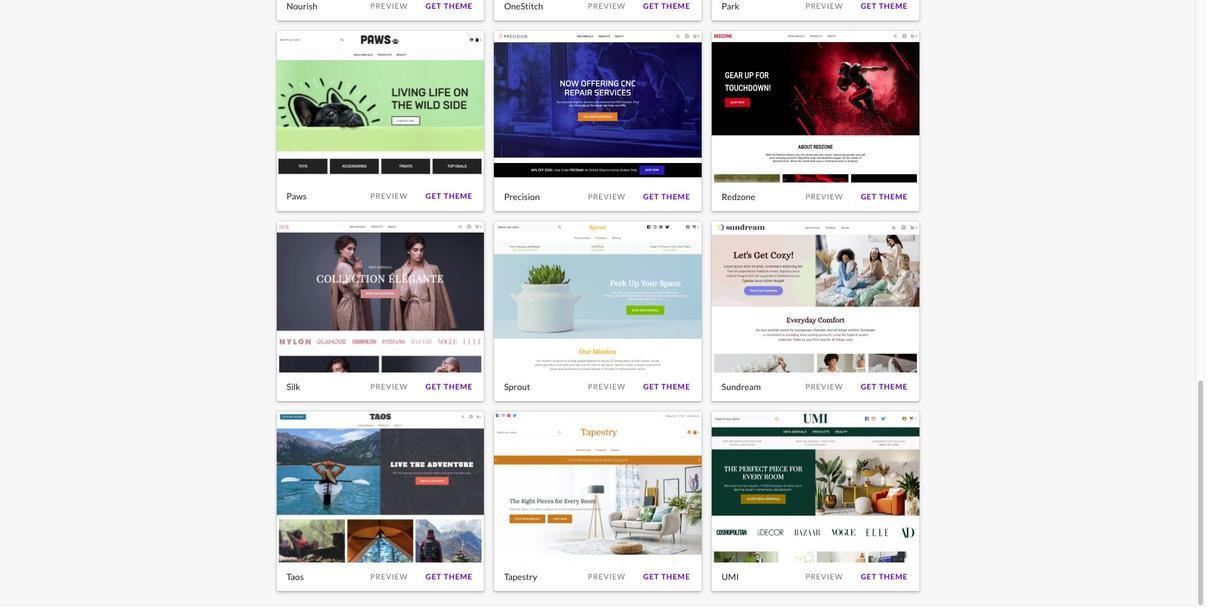 Task type: vqa. For each thing, say whether or not it's contained in the screenshot.
editing
no



Task type: describe. For each thing, give the bounding box(es) containing it.
get for paws
[[426, 192, 442, 201]]

get theme button for tapestry
[[637, 568, 697, 587]]

get for onestitch
[[643, 1, 660, 11]]

get for umi
[[861, 573, 877, 582]]

theme for sundream
[[879, 382, 908, 392]]

get theme button for sprout
[[637, 378, 697, 397]]

preview button for sundream
[[799, 378, 850, 397]]

get theme button for park
[[855, 0, 915, 16]]

preview for umi
[[806, 573, 843, 582]]

get theme button for nourish
[[419, 0, 479, 16]]

get theme for sprout
[[643, 382, 691, 392]]

get theme for sundream
[[861, 382, 908, 392]]

preview for nourish
[[370, 1, 408, 11]]

park
[[722, 1, 740, 11]]

get theme for park
[[861, 1, 908, 11]]

umi list item
[[712, 412, 920, 592]]

sundream
[[722, 382, 761, 392]]

get theme for precision
[[643, 192, 691, 201]]

preview for sprout
[[588, 382, 626, 392]]

umi
[[722, 572, 739, 583]]

taos
[[287, 572, 304, 583]]

get theme button for sundream
[[855, 378, 915, 397]]

get for park
[[861, 1, 877, 11]]

preview for paws
[[370, 192, 408, 201]]

tapestry list item
[[494, 412, 702, 592]]

get for nourish
[[426, 1, 442, 11]]

preview button for redzone
[[799, 187, 850, 206]]

theme for precision
[[662, 192, 691, 201]]

get for sundream
[[861, 382, 877, 392]]

paws list item
[[277, 31, 484, 211]]

redzone
[[722, 191, 756, 202]]

get theme for silk
[[426, 382, 473, 392]]

preview button for tapestry
[[582, 568, 632, 587]]

preview button for onestitch
[[582, 0, 632, 16]]

get for silk
[[426, 382, 442, 392]]

get theme button for paws
[[419, 187, 479, 206]]

get theme button for umi
[[855, 568, 915, 587]]

theme for nourish
[[444, 1, 473, 11]]

get theme button for precision
[[637, 187, 697, 206]]

theme for sprout
[[662, 382, 691, 392]]

preview button for taos
[[364, 568, 414, 587]]

get theme button for redzone
[[855, 187, 915, 206]]

theme for paws
[[444, 192, 473, 201]]



Task type: locate. For each thing, give the bounding box(es) containing it.
get theme inside tapestry "list item"
[[643, 573, 691, 582]]

get theme inside sundream list item
[[861, 382, 908, 392]]

preview button for umi
[[799, 568, 850, 587]]

preview button for park
[[799, 0, 850, 16]]

get
[[426, 1, 442, 11], [643, 1, 660, 11], [861, 1, 877, 11], [426, 192, 442, 201], [643, 192, 660, 201], [861, 192, 877, 201], [426, 382, 442, 392], [643, 382, 660, 392], [861, 382, 877, 392], [426, 573, 442, 582], [643, 573, 660, 582], [861, 573, 877, 582]]

preview for redzone
[[806, 192, 843, 201]]

preview button inside sundream list item
[[799, 378, 850, 397]]

get inside sprout list item
[[643, 382, 660, 392]]

preview button for nourish
[[364, 0, 414, 16]]

preview inside sundream list item
[[806, 382, 843, 392]]

preview inside the umi list item
[[806, 573, 843, 582]]

get inside the redzone list item
[[861, 192, 877, 201]]

get for precision
[[643, 192, 660, 201]]

get for sprout
[[643, 382, 660, 392]]

preview for onestitch
[[588, 1, 626, 11]]

get theme inside taos list item
[[426, 573, 473, 582]]

sprout list item
[[494, 221, 702, 402]]

preview button inside taos list item
[[364, 568, 414, 587]]

theme for tapestry
[[662, 573, 691, 582]]

preview button for precision
[[582, 187, 632, 206]]

theme inside sundream list item
[[879, 382, 908, 392]]

theme inside precision list item
[[662, 192, 691, 201]]

preview button inside the umi list item
[[799, 568, 850, 587]]

get theme inside precision list item
[[643, 192, 691, 201]]

preview inside taos list item
[[370, 573, 408, 582]]

theme for redzone
[[879, 192, 908, 201]]

nourish
[[287, 1, 318, 11]]

get inside tapestry "list item"
[[643, 573, 660, 582]]

get for tapestry
[[643, 573, 660, 582]]

get theme inside the silk list item
[[426, 382, 473, 392]]

preview for silk
[[370, 382, 408, 392]]

theme for park
[[879, 1, 908, 11]]

get theme for tapestry
[[643, 573, 691, 582]]

theme inside the silk list item
[[444, 382, 473, 392]]

onestitch
[[504, 1, 543, 11]]

preview for park
[[806, 1, 843, 11]]

theme for umi
[[879, 573, 908, 582]]

preview button for paws
[[364, 187, 414, 206]]

preview inside precision list item
[[588, 192, 626, 201]]

redzone list item
[[712, 31, 920, 211]]

preview
[[370, 1, 408, 11], [588, 1, 626, 11], [806, 1, 843, 11], [370, 192, 408, 201], [588, 192, 626, 201], [806, 192, 843, 201], [370, 382, 408, 392], [588, 382, 626, 392], [806, 382, 843, 392], [370, 573, 408, 582], [588, 573, 626, 582], [806, 573, 843, 582]]

preview inside paws list item
[[370, 192, 408, 201]]

theme for taos
[[444, 573, 473, 582]]

get for taos
[[426, 573, 442, 582]]

get for redzone
[[861, 192, 877, 201]]

get theme inside the umi list item
[[861, 573, 908, 582]]

taos list item
[[277, 412, 484, 592]]

get theme for onestitch
[[643, 1, 691, 11]]

sundream list item
[[712, 221, 920, 402]]

theme inside paws list item
[[444, 192, 473, 201]]

theme for onestitch
[[662, 1, 691, 11]]

preview button for sprout
[[582, 378, 632, 397]]

theme inside sprout list item
[[662, 382, 691, 392]]

get theme button for onestitch
[[637, 0, 697, 16]]

get theme inside paws list item
[[426, 192, 473, 201]]

preview button inside precision list item
[[582, 187, 632, 206]]

preview inside the silk list item
[[370, 382, 408, 392]]

preview button for silk
[[364, 378, 414, 397]]

theme for silk
[[444, 382, 473, 392]]

preview button inside the silk list item
[[364, 378, 414, 397]]

get theme for umi
[[861, 573, 908, 582]]

get theme inside sprout list item
[[643, 382, 691, 392]]

preview for sundream
[[806, 382, 843, 392]]

preview for tapestry
[[588, 573, 626, 582]]

get theme button for silk
[[419, 378, 479, 397]]

preview inside tapestry "list item"
[[588, 573, 626, 582]]

preview button inside the redzone list item
[[799, 187, 850, 206]]

sprout
[[504, 382, 530, 392]]

get theme
[[426, 1, 473, 11], [643, 1, 691, 11], [861, 1, 908, 11], [426, 192, 473, 201], [643, 192, 691, 201], [861, 192, 908, 201], [426, 382, 473, 392], [643, 382, 691, 392], [861, 382, 908, 392], [426, 573, 473, 582], [643, 573, 691, 582], [861, 573, 908, 582]]

preview for taos
[[370, 573, 408, 582]]

preview button inside sprout list item
[[582, 378, 632, 397]]

get theme for paws
[[426, 192, 473, 201]]

theme
[[444, 1, 473, 11], [662, 1, 691, 11], [879, 1, 908, 11], [444, 192, 473, 201], [662, 192, 691, 201], [879, 192, 908, 201], [444, 382, 473, 392], [662, 382, 691, 392], [879, 382, 908, 392], [444, 573, 473, 582], [662, 573, 691, 582], [879, 573, 908, 582]]

preview button inside paws list item
[[364, 187, 414, 206]]

get theme for nourish
[[426, 1, 473, 11]]

preview inside the redzone list item
[[806, 192, 843, 201]]

preview inside sprout list item
[[588, 382, 626, 392]]

theme inside the redzone list item
[[879, 192, 908, 201]]

get inside the silk list item
[[426, 382, 442, 392]]

get theme inside the redzone list item
[[861, 192, 908, 201]]

theme inside taos list item
[[444, 573, 473, 582]]

preview for precision
[[588, 192, 626, 201]]

get theme button
[[419, 0, 479, 16], [637, 0, 697, 16], [855, 0, 915, 16], [419, 187, 479, 206], [637, 187, 697, 206], [855, 187, 915, 206], [419, 378, 479, 397], [637, 378, 697, 397], [855, 378, 915, 397], [419, 568, 479, 587], [637, 568, 697, 587], [855, 568, 915, 587]]

get theme for redzone
[[861, 192, 908, 201]]

silk list item
[[277, 221, 484, 402]]

theme inside tapestry "list item"
[[662, 573, 691, 582]]

get inside sundream list item
[[861, 382, 877, 392]]

get inside paws list item
[[426, 192, 442, 201]]

precision list item
[[494, 31, 702, 211]]

get theme for taos
[[426, 573, 473, 582]]

preview button
[[364, 0, 414, 16], [582, 0, 632, 16], [799, 0, 850, 16], [364, 187, 414, 206], [582, 187, 632, 206], [799, 187, 850, 206], [364, 378, 414, 397], [582, 378, 632, 397], [799, 378, 850, 397], [364, 568, 414, 587], [582, 568, 632, 587], [799, 568, 850, 587]]

get inside the umi list item
[[861, 573, 877, 582]]

get theme button for taos
[[419, 568, 479, 587]]

silk
[[287, 382, 300, 392]]

precision
[[504, 191, 540, 202]]

get inside taos list item
[[426, 573, 442, 582]]

tapestry
[[504, 572, 537, 583]]

preview button inside tapestry "list item"
[[582, 568, 632, 587]]

paws
[[287, 191, 307, 202]]

get inside precision list item
[[643, 192, 660, 201]]

theme inside the umi list item
[[879, 573, 908, 582]]



